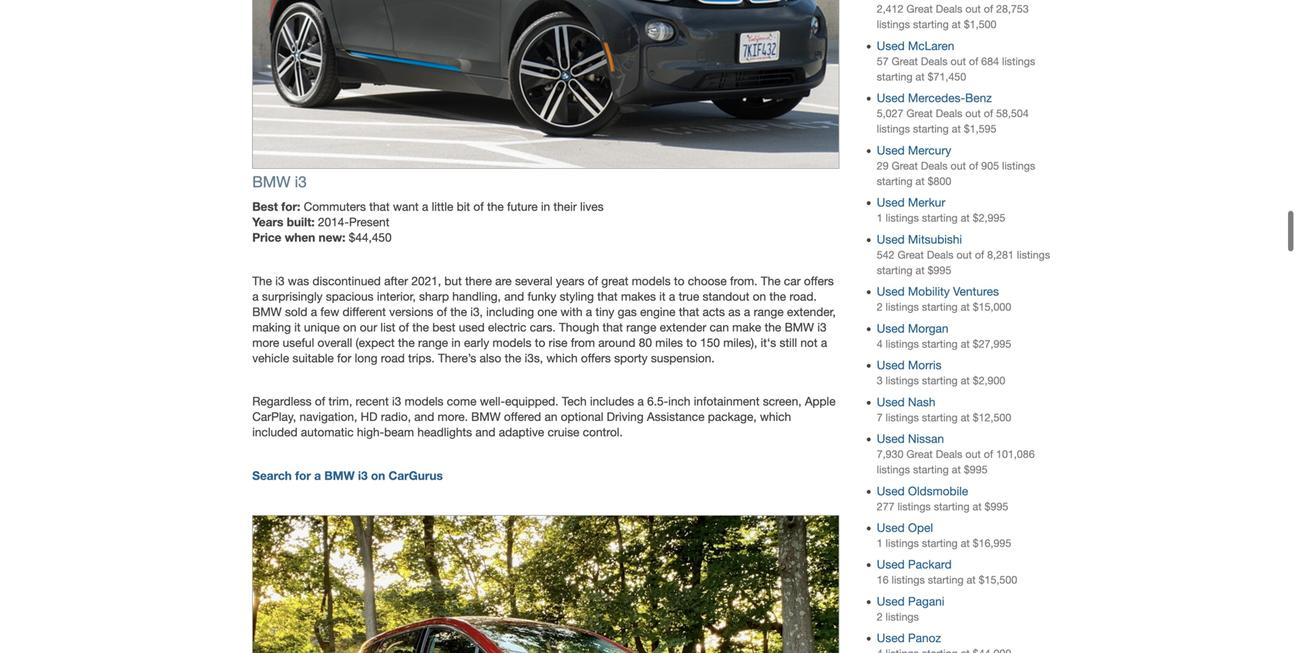 Task type: locate. For each thing, give the bounding box(es) containing it.
1 horizontal spatial models
[[493, 336, 532, 350]]

at left $2,900
[[961, 374, 970, 387]]

$1,500
[[964, 18, 997, 31]]

miles),
[[723, 336, 758, 350]]

from.
[[730, 274, 758, 288]]

price
[[252, 230, 282, 245]]

starting up 'mclaren'
[[913, 18, 949, 31]]

listings inside 5,027 great deals out of 58,504 listings starting at
[[877, 123, 910, 135]]

1 horizontal spatial in
[[541, 200, 550, 214]]

1 horizontal spatial for
[[337, 351, 351, 365]]

that up present
[[369, 200, 390, 214]]

of up $1,595
[[984, 107, 993, 120]]

used for used nissan
[[877, 432, 905, 446]]

out inside '29 great deals out of 905 listings starting at'
[[951, 160, 966, 172]]

to
[[674, 274, 685, 288], [535, 336, 545, 350], [686, 336, 697, 350]]

benz
[[965, 91, 992, 105]]

deals down mercedes-
[[936, 107, 963, 120]]

models up makes
[[632, 274, 671, 288]]

great inside 7,930 great deals out of 101,086 listings starting at
[[907, 448, 933, 460]]

bmw down well-
[[471, 410, 501, 424]]

1 vertical spatial offers
[[581, 351, 611, 365]]

used mercury link
[[877, 143, 952, 157]]

2022 chevrolet bolt ev review lead in image
[[252, 515, 840, 653]]

used left panoz on the right bottom of the page
[[877, 631, 905, 645]]

1 horizontal spatial range
[[626, 320, 657, 334]]

the left car
[[761, 274, 781, 288]]

used inside used pagani 2 listings
[[877, 594, 905, 608]]

0 vertical spatial it
[[659, 290, 666, 303]]

7,930
[[877, 448, 904, 460]]

at inside used morgan 4 listings starting at $27,995
[[961, 338, 970, 350]]

1 vertical spatial for
[[295, 468, 311, 483]]

1 vertical spatial which
[[760, 410, 791, 424]]

2 1 from the top
[[877, 537, 883, 549]]

for right search
[[295, 468, 311, 483]]

0 vertical spatial $995
[[928, 264, 952, 276]]

5 used from the top
[[877, 232, 905, 246]]

great inside 542 great deals out of 8,281 listings starting at
[[898, 249, 924, 261]]

5,027 great deals out of 58,504 listings starting at
[[877, 107, 1029, 135]]

out inside the 57 great deals out of 684 listings starting at
[[951, 55, 966, 67]]

2 horizontal spatial models
[[632, 274, 671, 288]]

starting inside the 57 great deals out of 684 listings starting at
[[877, 71, 913, 83]]

our
[[360, 320, 377, 334]]

used morgan 4 listings starting at $27,995
[[877, 321, 1012, 350]]

spacious
[[326, 290, 374, 303]]

at left $27,995
[[961, 338, 970, 350]]

$995 up $16,995
[[985, 500, 1009, 513]]

0 vertical spatial models
[[632, 274, 671, 288]]

1 horizontal spatial and
[[476, 425, 496, 439]]

of up navigation,
[[315, 395, 325, 408]]

8 used from the top
[[877, 358, 905, 372]]

great for nissan
[[907, 448, 933, 460]]

listings down 5,027
[[877, 123, 910, 135]]

at inside 7,930 great deals out of 101,086 listings starting at
[[952, 463, 961, 476]]

used for used panoz
[[877, 631, 905, 645]]

used inside the used nash 7 listings starting at $12,500
[[877, 395, 905, 409]]

used down "16" on the bottom of page
[[877, 594, 905, 608]]

of inside best for: commuters that want a little bit of the future in their lives years built: 2014-present price when new: $44,450
[[474, 200, 484, 214]]

9 used from the top
[[877, 395, 905, 409]]

vehicle
[[252, 351, 289, 365]]

at inside used oldsmobile 277 listings starting at $995
[[973, 500, 982, 513]]

making
[[252, 320, 291, 334]]

1 horizontal spatial on
[[371, 468, 385, 483]]

at inside 2,412 great deals out of 28,753 listings starting at
[[952, 18, 961, 31]]

905
[[982, 160, 999, 172]]

morgan
[[908, 321, 949, 335]]

offers down 'from'
[[581, 351, 611, 365]]

listings inside the used nash 7 listings starting at $12,500
[[886, 411, 919, 424]]

2 horizontal spatial and
[[504, 290, 524, 303]]

used inside used morgan 4 listings starting at $27,995
[[877, 321, 905, 335]]

1 vertical spatial 2
[[877, 611, 883, 623]]

on
[[753, 290, 766, 303], [343, 320, 357, 334], [371, 468, 385, 483]]

i3 up the radio,
[[392, 395, 401, 408]]

used inside used mobility ventures 2 listings starting at $15,000
[[877, 285, 905, 298]]

11 used from the top
[[877, 484, 905, 498]]

starting inside used mobility ventures 2 listings starting at $15,000
[[922, 301, 958, 313]]

i3,
[[470, 305, 483, 319]]

different
[[343, 305, 386, 319]]

styling
[[560, 290, 594, 303]]

listings down used morgan link
[[886, 338, 919, 350]]

which inside the regardless of trim, recent i3 models come well-equipped. tech includes a 6.5-inch infotainment screen, apple carplay, navigation, hd radio, and more. bmw offered an optional driving assistance package, which included automatic high-beam headlights and adaptive cruise control.
[[760, 410, 791, 424]]

used
[[877, 39, 905, 53], [877, 91, 905, 105], [877, 143, 905, 157], [877, 196, 905, 209], [877, 232, 905, 246], [877, 285, 905, 298], [877, 321, 905, 335], [877, 358, 905, 372], [877, 395, 905, 409], [877, 432, 905, 446], [877, 484, 905, 498], [877, 521, 905, 535], [877, 558, 905, 572], [877, 594, 905, 608], [877, 631, 905, 645]]

an
[[545, 410, 558, 424]]

want
[[393, 200, 419, 214]]

out for nissan
[[966, 448, 981, 460]]

it's
[[761, 336, 776, 350]]

used up 29
[[877, 143, 905, 157]]

that inside best for: commuters that want a little bit of the future in their lives years built: 2014-present price when new: $44,450
[[369, 200, 390, 214]]

that up around
[[603, 320, 623, 334]]

of left 101,086
[[984, 448, 993, 460]]

apple
[[805, 395, 836, 408]]

listings inside 542 great deals out of 8,281 listings starting at
[[1017, 249, 1050, 261]]

a left true
[[669, 290, 676, 303]]

2 2 from the top
[[877, 611, 883, 623]]

at inside used merkur 1 listings starting at $2,995
[[961, 212, 970, 224]]

deals inside 7,930 great deals out of 101,086 listings starting at
[[936, 448, 963, 460]]

13 used from the top
[[877, 558, 905, 572]]

listings down used morris link at bottom right
[[886, 374, 919, 387]]

also
[[480, 351, 501, 365]]

of right list
[[399, 320, 409, 334]]

for:
[[281, 199, 300, 214]]

used up "16" on the bottom of page
[[877, 558, 905, 572]]

1 horizontal spatial it
[[659, 290, 666, 303]]

listings down the used opel link
[[886, 537, 919, 549]]

0 horizontal spatial the
[[252, 274, 272, 288]]

offers
[[804, 274, 834, 288], [581, 351, 611, 365]]

the up surprisingly
[[252, 274, 272, 288]]

out inside 2,412 great deals out of 28,753 listings starting at
[[966, 3, 981, 15]]

offers up road.
[[804, 274, 834, 288]]

inch
[[668, 395, 691, 408]]

0 vertical spatial in
[[541, 200, 550, 214]]

1 down the used opel link
[[877, 537, 883, 549]]

it
[[659, 290, 666, 303], [294, 320, 301, 334]]

mercury
[[908, 143, 952, 157]]

15 used from the top
[[877, 631, 905, 645]]

great inside the 57 great deals out of 684 listings starting at
[[892, 55, 918, 67]]

at left $16,995
[[961, 537, 970, 549]]

listings inside used merkur 1 listings starting at $2,995
[[886, 212, 919, 224]]

$27,995
[[973, 338, 1012, 350]]

29
[[877, 160, 889, 172]]

1 the from the left
[[252, 274, 272, 288]]

1 horizontal spatial to
[[674, 274, 685, 288]]

out down $12,500
[[966, 448, 981, 460]]

2 horizontal spatial on
[[753, 290, 766, 303]]

7 used from the top
[[877, 321, 905, 335]]

1 vertical spatial on
[[343, 320, 357, 334]]

the
[[487, 200, 504, 214], [770, 290, 786, 303], [450, 305, 467, 319], [412, 320, 429, 334], [765, 320, 782, 334], [398, 336, 415, 350], [505, 351, 522, 365]]

used inside "used morris 3 listings starting at $2,900"
[[877, 358, 905, 372]]

used for used pagani 2 listings
[[877, 594, 905, 608]]

at left $800
[[916, 175, 925, 187]]

great down nissan
[[907, 448, 933, 460]]

0 horizontal spatial range
[[418, 336, 448, 350]]

used inside used merkur 1 listings starting at $2,995
[[877, 196, 905, 209]]

come
[[447, 395, 477, 408]]

0 vertical spatial which
[[547, 351, 578, 365]]

used nissan link
[[877, 432, 944, 446]]

14 used from the top
[[877, 594, 905, 608]]

the down versions
[[412, 320, 429, 334]]

from
[[571, 336, 595, 350]]

standout
[[703, 290, 750, 303]]

at left $1,500
[[952, 18, 961, 31]]

used up 5,027
[[877, 91, 905, 105]]

to down cars.
[[535, 336, 545, 350]]

mercedes-
[[908, 91, 965, 105]]

out inside 542 great deals out of 8,281 listings starting at
[[957, 249, 972, 261]]

mitsubishi
[[908, 232, 962, 246]]

$15,000
[[973, 301, 1012, 313]]

of left 'great'
[[588, 274, 598, 288]]

$995 up 'used mobility ventures' link
[[928, 264, 952, 276]]

range down best
[[418, 336, 448, 350]]

listings down 7,930
[[877, 463, 910, 476]]

at left $2,995
[[961, 212, 970, 224]]

starting down "542"
[[877, 264, 913, 276]]

of left 684
[[969, 55, 979, 67]]

starting down 'used mobility ventures' link
[[922, 301, 958, 313]]

which down 'rise'
[[547, 351, 578, 365]]

out down benz at the top of the page
[[966, 107, 981, 120]]

at
[[952, 18, 961, 31], [916, 71, 925, 83], [952, 123, 961, 135], [916, 175, 925, 187], [961, 212, 970, 224], [916, 264, 925, 276], [961, 301, 970, 313], [961, 338, 970, 350], [961, 374, 970, 387], [961, 411, 970, 424], [952, 463, 961, 476], [973, 500, 982, 513], [961, 537, 970, 549], [967, 574, 976, 586]]

automatic
[[301, 425, 354, 439]]

great inside 5,027 great deals out of 58,504 listings starting at
[[907, 107, 933, 120]]

car
[[784, 274, 801, 288]]

the left i3,
[[450, 305, 467, 319]]

1 vertical spatial range
[[626, 320, 657, 334]]

deals down 'mclaren'
[[921, 55, 948, 67]]

listings inside used pagani 2 listings
[[886, 611, 919, 623]]

1 used from the top
[[877, 39, 905, 53]]

deals inside the 57 great deals out of 684 listings starting at
[[921, 55, 948, 67]]

out up $800
[[951, 160, 966, 172]]

funky
[[528, 290, 557, 303]]

deals inside '29 great deals out of 905 listings starting at'
[[921, 160, 948, 172]]

0 vertical spatial for
[[337, 351, 351, 365]]

few
[[320, 305, 339, 319]]

out inside 7,930 great deals out of 101,086 listings starting at
[[966, 448, 981, 460]]

long
[[355, 351, 378, 365]]

57 great deals out of 684 listings starting at
[[877, 55, 1036, 83]]

used mercedes-benz link
[[877, 91, 992, 105]]

1 for used opel
[[877, 537, 883, 549]]

on left our
[[343, 320, 357, 334]]

a
[[422, 200, 428, 214], [252, 290, 259, 303], [669, 290, 676, 303], [311, 305, 317, 319], [586, 305, 592, 319], [744, 305, 751, 319], [821, 336, 827, 350], [638, 395, 644, 408], [314, 468, 321, 483]]

bmw
[[252, 173, 291, 191], [252, 305, 282, 319], [785, 320, 814, 334], [471, 410, 501, 424], [324, 468, 355, 483]]

1 vertical spatial and
[[414, 410, 434, 424]]

the left i3s,
[[505, 351, 522, 365]]

deals for mercury
[[921, 160, 948, 172]]

it up engine
[[659, 290, 666, 303]]

used for used merkur 1 listings starting at $2,995
[[877, 196, 905, 209]]

for
[[337, 351, 351, 365], [295, 468, 311, 483]]

in left their
[[541, 200, 550, 214]]

range up 80
[[626, 320, 657, 334]]

used for used mercury
[[877, 143, 905, 157]]

trips.
[[408, 351, 435, 365]]

used morgan link
[[877, 321, 949, 335]]

used inside "used packard 16 listings starting at $15,500"
[[877, 558, 905, 572]]

more.
[[438, 410, 468, 424]]

used inside used opel 1 listings starting at $16,995
[[877, 521, 905, 535]]

true
[[679, 290, 699, 303]]

0 vertical spatial 1
[[877, 212, 883, 224]]

of inside 2,412 great deals out of 28,753 listings starting at
[[984, 3, 993, 15]]

on down from.
[[753, 290, 766, 303]]

for inside the i3 was discontinued after 2021, but there are several years of great models to choose from. the car offers a surprisingly spacious interior, sharp handling, and funky styling that makes it a true standout on the road. bmw sold a few different versions of the i3, including one with a tiny gas engine that acts as a range extender, making it unique on our list of the best used electric cars. though that range extender can make the bmw i3 more useful overall (expect the range in early models to rise from around 80 miles to 150 miles), it's still not a vehicle suitable for long road trips. there's also the i3s, which offers sporty suspension.
[[337, 351, 351, 365]]

0 vertical spatial range
[[754, 305, 784, 319]]

which down screen,
[[760, 410, 791, 424]]

deals down 'mitsubishi'
[[927, 249, 954, 261]]

deals down nissan
[[936, 448, 963, 460]]

listings down used pagani link
[[886, 611, 919, 623]]

great down used mclaren link on the top right of the page
[[892, 55, 918, 67]]

0 vertical spatial and
[[504, 290, 524, 303]]

at up oldsmobile
[[952, 463, 961, 476]]

2 vertical spatial $995
[[985, 500, 1009, 513]]

one
[[538, 305, 557, 319]]

1 vertical spatial it
[[294, 320, 301, 334]]

at inside the used nash 7 listings starting at $12,500
[[961, 411, 970, 424]]

starting down 57
[[877, 71, 913, 83]]

0 vertical spatial offers
[[804, 274, 834, 288]]

at up $16,995
[[973, 500, 982, 513]]

listings up used morgan link
[[886, 301, 919, 313]]

0 horizontal spatial in
[[452, 336, 461, 350]]

out for mclaren
[[951, 55, 966, 67]]

1 vertical spatial in
[[452, 336, 461, 350]]

a left little
[[422, 200, 428, 214]]

well-
[[480, 395, 505, 408]]

2 used from the top
[[877, 91, 905, 105]]

but
[[445, 274, 462, 288]]

starting inside 542 great deals out of 8,281 listings starting at
[[877, 264, 913, 276]]

3 used from the top
[[877, 143, 905, 157]]

6 used from the top
[[877, 285, 905, 298]]

in up there's
[[452, 336, 461, 350]]

miles
[[655, 336, 683, 350]]

$12,500
[[973, 411, 1012, 424]]

at left $1,595
[[952, 123, 961, 135]]

0 vertical spatial 2
[[877, 301, 883, 313]]

that
[[369, 200, 390, 214], [597, 290, 618, 303], [679, 305, 699, 319], [603, 320, 623, 334]]

deals up 'mclaren'
[[936, 3, 963, 15]]

out inside 5,027 great deals out of 58,504 listings starting at
[[966, 107, 981, 120]]

and down well-
[[476, 425, 496, 439]]

2014-
[[318, 215, 349, 229]]

deals inside 5,027 great deals out of 58,504 listings starting at
[[936, 107, 963, 120]]

starting down nash
[[922, 411, 958, 424]]

0 horizontal spatial it
[[294, 320, 301, 334]]

1 2 from the top
[[877, 301, 883, 313]]

high-
[[357, 425, 384, 439]]

1 vertical spatial 1
[[877, 537, 883, 549]]

used packard link
[[877, 558, 952, 572]]

great inside 2,412 great deals out of 28,753 listings starting at
[[907, 3, 933, 15]]

used mitsubishi link
[[877, 232, 962, 246]]

1 vertical spatial $995
[[964, 463, 988, 476]]

great down used mitsubishi link
[[898, 249, 924, 261]]

merkur
[[908, 196, 946, 209]]

deals inside 542 great deals out of 8,281 listings starting at
[[927, 249, 954, 261]]

out for mercedes-
[[966, 107, 981, 120]]

at left $12,500
[[961, 411, 970, 424]]

gas
[[618, 305, 637, 319]]

headlights
[[418, 425, 472, 439]]

2 vertical spatial models
[[405, 395, 444, 408]]

starting inside used morgan 4 listings starting at $27,995
[[922, 338, 958, 350]]

0 horizontal spatial models
[[405, 395, 444, 408]]

a down automatic
[[314, 468, 321, 483]]

2 vertical spatial range
[[418, 336, 448, 350]]

listings down used nash link
[[886, 411, 919, 424]]

12 used from the top
[[877, 521, 905, 535]]

great for mclaren
[[892, 55, 918, 67]]

2 vertical spatial and
[[476, 425, 496, 439]]

4 used from the top
[[877, 196, 905, 209]]

1 vertical spatial models
[[493, 336, 532, 350]]

best
[[432, 320, 456, 334]]

1 inside used opel 1 listings starting at $16,995
[[877, 537, 883, 549]]

to up true
[[674, 274, 685, 288]]

opel
[[908, 521, 933, 535]]

1 horizontal spatial which
[[760, 410, 791, 424]]

listings inside "used packard 16 listings starting at $15,500"
[[892, 574, 925, 586]]

at up used mercedes-benz
[[916, 71, 925, 83]]

0 horizontal spatial offers
[[581, 351, 611, 365]]

used up 7
[[877, 395, 905, 409]]

out up $71,450 on the right top of page
[[951, 55, 966, 67]]

the left future at top
[[487, 200, 504, 214]]

10 used from the top
[[877, 432, 905, 446]]

2 up 4
[[877, 301, 883, 313]]

1 inside used merkur 1 listings starting at $2,995
[[877, 212, 883, 224]]

hd
[[361, 410, 378, 424]]

starting down merkur
[[922, 212, 958, 224]]

used left merkur
[[877, 196, 905, 209]]

make
[[732, 320, 762, 334]]

1 horizontal spatial the
[[761, 274, 781, 288]]

8,281
[[987, 249, 1014, 261]]

equipped.
[[505, 395, 559, 408]]

starting up oldsmobile
[[913, 463, 949, 476]]

great inside '29 great deals out of 905 listings starting at'
[[892, 160, 918, 172]]

that down true
[[679, 305, 699, 319]]

a inside best for: commuters that want a little bit of the future in their lives years built: 2014-present price when new: $44,450
[[422, 200, 428, 214]]

listings down the used packard link
[[892, 574, 925, 586]]

1 1 from the top
[[877, 212, 883, 224]]

and inside the i3 was discontinued after 2021, but there are several years of great models to choose from. the car offers a surprisingly spacious interior, sharp handling, and funky styling that makes it a true standout on the road. bmw sold a few different versions of the i3, including one with a tiny gas engine that acts as a range extender, making it unique on our list of the best used electric cars. though that range extender can make the bmw i3 more useful overall (expect the range in early models to rise from around 80 miles to 150 miles), it's still not a vehicle suitable for long road trips. there's also the i3s, which offers sporty suspension.
[[504, 290, 524, 303]]

used up 277
[[877, 484, 905, 498]]

great
[[602, 274, 629, 288]]

sharp
[[419, 290, 449, 303]]

used inside used oldsmobile 277 listings starting at $995
[[877, 484, 905, 498]]

7
[[877, 411, 883, 424]]

models up the radio,
[[405, 395, 444, 408]]

starting down morgan
[[922, 338, 958, 350]]

starting down morris
[[922, 374, 958, 387]]

starting up mercury
[[913, 123, 949, 135]]

used down "542"
[[877, 285, 905, 298]]

0 horizontal spatial which
[[547, 351, 578, 365]]

great down used mercedes-benz
[[907, 107, 933, 120]]

of right bit
[[474, 200, 484, 214]]

used mobility ventures link
[[877, 285, 999, 298]]

listings inside '29 great deals out of 905 listings starting at'
[[1002, 160, 1036, 172]]



Task type: vqa. For each thing, say whether or not it's contained in the screenshot.
'Ships from CA to your home in CO' for Bluetooth
no



Task type: describe. For each thing, give the bounding box(es) containing it.
extender
[[660, 320, 707, 334]]

years
[[556, 274, 585, 288]]

road.
[[790, 290, 817, 303]]

deals for mclaren
[[921, 55, 948, 67]]

a left few
[[311, 305, 317, 319]]

infotainment
[[694, 395, 760, 408]]

starting inside the used nash 7 listings starting at $12,500
[[922, 411, 958, 424]]

of inside 542 great deals out of 8,281 listings starting at
[[975, 249, 985, 261]]

nash
[[908, 395, 936, 409]]

0 vertical spatial on
[[753, 290, 766, 303]]

of inside 7,930 great deals out of 101,086 listings starting at
[[984, 448, 993, 460]]

optional
[[561, 410, 604, 424]]

bmw up not
[[785, 320, 814, 334]]

0 horizontal spatial and
[[414, 410, 434, 424]]

included
[[252, 425, 298, 439]]

2 horizontal spatial range
[[754, 305, 784, 319]]

5,027
[[877, 107, 904, 120]]

of inside 5,027 great deals out of 58,504 listings starting at
[[984, 107, 993, 120]]

of inside '29 great deals out of 905 listings starting at'
[[969, 160, 979, 172]]

cruise
[[548, 425, 580, 439]]

great for mitsubishi
[[898, 249, 924, 261]]

2 the from the left
[[761, 274, 781, 288]]

used morris 3 listings starting at $2,900
[[877, 358, 1006, 387]]

around
[[598, 336, 636, 350]]

listings inside used mobility ventures 2 listings starting at $15,000
[[886, 301, 919, 313]]

0 horizontal spatial on
[[343, 320, 357, 334]]

2 inside used mobility ventures 2 listings starting at $15,000
[[877, 301, 883, 313]]

driving
[[607, 410, 644, 424]]

carplay,
[[252, 410, 296, 424]]

tiny
[[596, 305, 615, 319]]

suitable
[[293, 351, 334, 365]]

several
[[515, 274, 553, 288]]

i3 down high-
[[358, 468, 368, 483]]

the inside best for: commuters that want a little bit of the future in their lives years built: 2014-present price when new: $44,450
[[487, 200, 504, 214]]

$15,500
[[979, 574, 1018, 586]]

used for used oldsmobile 277 listings starting at $995
[[877, 484, 905, 498]]

a right not
[[821, 336, 827, 350]]

starting inside 2,412 great deals out of 28,753 listings starting at
[[913, 18, 949, 31]]

used for used nash 7 listings starting at $12,500
[[877, 395, 905, 409]]

bmw down automatic
[[324, 468, 355, 483]]

the up it's
[[765, 320, 782, 334]]

at inside "used morris 3 listings starting at $2,900"
[[961, 374, 970, 387]]

in inside best for: commuters that want a little bit of the future in their lives years built: 2014-present price when new: $44,450
[[541, 200, 550, 214]]

i3 up for:
[[295, 173, 307, 191]]

0 horizontal spatial to
[[535, 336, 545, 350]]

used for used morgan 4 listings starting at $27,995
[[877, 321, 905, 335]]

assistance
[[647, 410, 705, 424]]

makes
[[621, 290, 656, 303]]

out for mercury
[[951, 160, 966, 172]]

deals for mitsubishi
[[927, 249, 954, 261]]

a left tiny
[[586, 305, 592, 319]]

used oldsmobile 277 listings starting at $995
[[877, 484, 1009, 513]]

ventures
[[953, 285, 999, 298]]

bmw up making
[[252, 305, 282, 319]]

a inside the regardless of trim, recent i3 models come well-equipped. tech includes a 6.5-inch infotainment screen, apple carplay, navigation, hd radio, and more. bmw offered an optional driving assistance package, which included automatic high-beam headlights and adaptive cruise control.
[[638, 395, 644, 408]]

listings inside the 57 great deals out of 684 listings starting at
[[1002, 55, 1036, 67]]

2 inside used pagani 2 listings
[[877, 611, 883, 623]]

the up road
[[398, 336, 415, 350]]

still
[[780, 336, 797, 350]]

pagani
[[908, 594, 945, 608]]

listings inside 7,930 great deals out of 101,086 listings starting at
[[877, 463, 910, 476]]

packard
[[908, 558, 952, 572]]

handling,
[[452, 290, 501, 303]]

present
[[349, 215, 390, 229]]

mclaren
[[908, 39, 955, 53]]

$995 inside used oldsmobile 277 listings starting at $995
[[985, 500, 1009, 513]]

4
[[877, 338, 883, 350]]

7,930 great deals out of 101,086 listings starting at
[[877, 448, 1035, 476]]

used opel 1 listings starting at $16,995
[[877, 521, 1012, 549]]

542 great deals out of 8,281 listings starting at
[[877, 249, 1050, 276]]

29 great deals out of 905 listings starting at
[[877, 160, 1036, 187]]

at inside "used packard 16 listings starting at $15,500"
[[967, 574, 976, 586]]

after
[[384, 274, 408, 288]]

navigation,
[[300, 410, 357, 424]]

2 horizontal spatial to
[[686, 336, 697, 350]]

used for used packard 16 listings starting at $15,500
[[877, 558, 905, 572]]

regardless
[[252, 395, 312, 408]]

at inside '29 great deals out of 905 listings starting at'
[[916, 175, 925, 187]]

used pagani link
[[877, 594, 945, 608]]

in inside the i3 was discontinued after 2021, but there are several years of great models to choose from. the car offers a surprisingly spacious interior, sharp handling, and funky styling that makes it a true standout on the road. bmw sold a few different versions of the i3, including one with a tiny gas engine that acts as a range extender, making it unique on our list of the best used electric cars. though that range extender can make the bmw i3 more useful overall (expect the range in early models to rise from around 80 miles to 150 miles), it's still not a vehicle suitable for long road trips. there's also the i3s, which offers sporty suspension.
[[452, 336, 461, 350]]

used nissan
[[877, 432, 944, 446]]

built:
[[287, 215, 315, 229]]

at inside 542 great deals out of 8,281 listings starting at
[[916, 264, 925, 276]]

versions
[[389, 305, 434, 319]]

which inside the i3 was discontinued after 2021, but there are several years of great models to choose from. the car offers a surprisingly spacious interior, sharp handling, and funky styling that makes it a true standout on the road. bmw sold a few different versions of the i3, including one with a tiny gas engine that acts as a range extender, making it unique on our list of the best used electric cars. though that range extender can make the bmw i3 more useful overall (expect the range in early models to rise from around 80 miles to 150 miles), it's still not a vehicle suitable for long road trips. there's also the i3s, which offers sporty suspension.
[[547, 351, 578, 365]]

starting inside 5,027 great deals out of 58,504 listings starting at
[[913, 123, 949, 135]]

that up tiny
[[597, 290, 618, 303]]

great for mercedes-
[[907, 107, 933, 120]]

2 vertical spatial on
[[371, 468, 385, 483]]

used for used mercedes-benz
[[877, 91, 905, 105]]

years
[[252, 215, 284, 229]]

beam
[[384, 425, 414, 439]]

used merkur 1 listings starting at $2,995
[[877, 196, 1006, 224]]

used opel link
[[877, 521, 933, 535]]

$995 for used nissan
[[964, 463, 988, 476]]

2,412 great deals out of 28,753 listings starting at
[[877, 3, 1029, 31]]

great for mercury
[[892, 160, 918, 172]]

bmw i3
[[252, 173, 307, 191]]

listings inside used oldsmobile 277 listings starting at $995
[[898, 500, 931, 513]]

panoz
[[908, 631, 941, 645]]

101,086
[[996, 448, 1035, 460]]

0 horizontal spatial for
[[295, 468, 311, 483]]

a right as at the top of page
[[744, 305, 751, 319]]

of inside the 57 great deals out of 684 listings starting at
[[969, 55, 979, 67]]

used for used morris 3 listings starting at $2,900
[[877, 358, 905, 372]]

$16,995
[[973, 537, 1012, 549]]

used morris link
[[877, 358, 942, 372]]

at inside 5,027 great deals out of 58,504 listings starting at
[[952, 123, 961, 135]]

used for used mitsubishi
[[877, 232, 905, 246]]

used panoz
[[877, 631, 941, 645]]

$2,995
[[973, 212, 1006, 224]]

deals inside 2,412 great deals out of 28,753 listings starting at
[[936, 3, 963, 15]]

used for used mclaren
[[877, 39, 905, 53]]

search
[[252, 468, 292, 483]]

early
[[464, 336, 489, 350]]

684
[[982, 55, 999, 67]]

overall
[[318, 336, 352, 350]]

package,
[[708, 410, 757, 424]]

starting inside used opel 1 listings starting at $16,995
[[922, 537, 958, 549]]

tech
[[562, 395, 587, 408]]

used mclaren
[[877, 39, 955, 53]]

the down car
[[770, 290, 786, 303]]

2015 bmw i3 preview summaryimage image
[[252, 0, 840, 169]]

listings inside used opel 1 listings starting at $16,995
[[886, 537, 919, 549]]

listings inside used morgan 4 listings starting at $27,995
[[886, 338, 919, 350]]

discontinued
[[313, 274, 381, 288]]

1 horizontal spatial offers
[[804, 274, 834, 288]]

of inside the regardless of trim, recent i3 models come well-equipped. tech includes a 6.5-inch infotainment screen, apple carplay, navigation, hd radio, and more. bmw offered an optional driving assistance package, which included automatic high-beam headlights and adaptive cruise control.
[[315, 395, 325, 408]]

are
[[495, 274, 512, 288]]

1 for used merkur
[[877, 212, 883, 224]]

150
[[700, 336, 720, 350]]

out for mitsubishi
[[957, 249, 972, 261]]

sporty
[[614, 351, 648, 365]]

deals for mercedes-
[[936, 107, 963, 120]]

best for: commuters that want a little bit of the future in their lives years built: 2014-present price when new: $44,450
[[252, 199, 604, 245]]

starting inside "used packard 16 listings starting at $15,500"
[[928, 574, 964, 586]]

$995 for used mitsubishi
[[928, 264, 952, 276]]

starting inside "used morris 3 listings starting at $2,900"
[[922, 374, 958, 387]]

at inside used mobility ventures 2 listings starting at $15,000
[[961, 301, 970, 313]]

radio,
[[381, 410, 411, 424]]

commuters
[[304, 200, 366, 214]]

listings inside 2,412 great deals out of 28,753 listings starting at
[[877, 18, 910, 31]]

oldsmobile
[[908, 484, 969, 498]]

used for used opel 1 listings starting at $16,995
[[877, 521, 905, 535]]

acts
[[703, 305, 725, 319]]

there
[[465, 274, 492, 288]]

starting inside '29 great deals out of 905 listings starting at'
[[877, 175, 913, 187]]

i3 inside the regardless of trim, recent i3 models come well-equipped. tech includes a 6.5-inch infotainment screen, apple carplay, navigation, hd radio, and more. bmw offered an optional driving assistance package, which included automatic high-beam headlights and adaptive cruise control.
[[392, 395, 401, 408]]

i3 left was
[[275, 274, 285, 288]]

$2,900
[[973, 374, 1006, 387]]

screen,
[[763, 395, 802, 408]]

i3 down extender,
[[818, 320, 827, 334]]

deals for nissan
[[936, 448, 963, 460]]

starting inside used merkur 1 listings starting at $2,995
[[922, 212, 958, 224]]

morris
[[908, 358, 942, 372]]

used for used mobility ventures 2 listings starting at $15,000
[[877, 285, 905, 298]]

surprisingly
[[262, 290, 323, 303]]

at inside used opel 1 listings starting at $16,995
[[961, 537, 970, 549]]

models inside the regardless of trim, recent i3 models come well-equipped. tech includes a 6.5-inch infotainment screen, apple carplay, navigation, hd radio, and more. bmw offered an optional driving assistance package, which included automatic high-beam headlights and adaptive cruise control.
[[405, 395, 444, 408]]

at inside the 57 great deals out of 684 listings starting at
[[916, 71, 925, 83]]

bmw inside the regardless of trim, recent i3 models come well-equipped. tech includes a 6.5-inch infotainment screen, apple carplay, navigation, hd radio, and more. bmw offered an optional driving assistance package, which included automatic high-beam headlights and adaptive cruise control.
[[471, 410, 501, 424]]

of up best
[[437, 305, 447, 319]]

bmw up the best
[[252, 173, 291, 191]]

starting inside 7,930 great deals out of 101,086 listings starting at
[[913, 463, 949, 476]]

16
[[877, 574, 889, 586]]

used mercedes-benz
[[877, 91, 992, 105]]

$44,450
[[349, 231, 392, 245]]

a up making
[[252, 290, 259, 303]]

listings inside "used morris 3 listings starting at $2,900"
[[886, 374, 919, 387]]

starting inside used oldsmobile 277 listings starting at $995
[[934, 500, 970, 513]]

cargurus
[[389, 468, 443, 483]]



